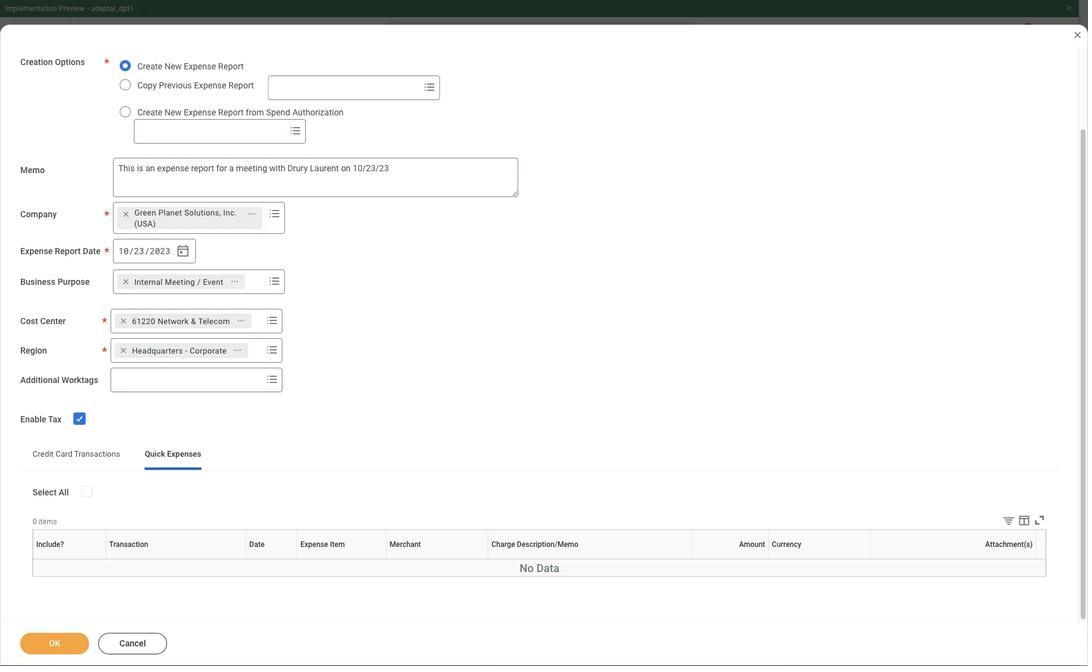 Task type: locate. For each thing, give the bounding box(es) containing it.
related actions image inside green planet solutions, inc. (usa), press delete to clear value. 'option'
[[247, 210, 256, 219]]

10
[[118, 246, 129, 257]]

card for transaction:
[[556, 520, 574, 531]]

create down tasks
[[266, 309, 295, 320]]

preview
[[59, 4, 85, 13]]

expense up attention
[[298, 309, 336, 320]]

proper
[[718, 170, 748, 181]]

calendar image
[[175, 244, 190, 259]]

1 vertical spatial currency
[[825, 560, 828, 560]]

2 vertical spatial exp-
[[318, 575, 337, 585]]

expenses down the options
[[52, 79, 104, 93]]

1 horizontal spatial to
[[674, 170, 683, 181]]

creation options
[[20, 57, 85, 67]]

0 vertical spatial x small image
[[120, 276, 132, 288]]

1 horizontal spatial expenses
[[167, 450, 201, 459]]

cfo right 00009604
[[379, 575, 395, 585]]

0 vertical spatial expenses
[[52, 79, 104, 93]]

0 horizontal spatial attachment(s)
[[960, 560, 964, 560]]

select all
[[33, 488, 69, 498]]

- up expense item
[[313, 523, 316, 533]]

transaction: up "hertz -"
[[576, 520, 623, 531]]

amount
[[739, 541, 765, 549], [735, 560, 738, 560]]

1 transaction: from the top
[[576, 520, 623, 531]]

options
[[55, 57, 85, 67]]

well-
[[139, 344, 157, 354]]

0 vertical spatial new
[[165, 61, 182, 71]]

prompts image
[[422, 80, 437, 95], [267, 274, 282, 289], [265, 313, 279, 328], [265, 343, 279, 358], [265, 372, 279, 387]]

draft button
[[250, 606, 501, 657]]

credit inside button
[[531, 520, 554, 531]]

to up them
[[571, 155, 580, 167]]

0 horizontal spatial merchant
[[390, 541, 421, 549]]

credit for credit card transactions
[[33, 450, 54, 459]]

a left zero
[[582, 155, 588, 167]]

/ left the event
[[197, 277, 201, 287]]

charge up include? transaction date expense item merchant charge description/memo amount currency attachment(s)
[[492, 541, 515, 549]]

x small image
[[120, 208, 132, 221], [117, 345, 130, 357]]

profile logan mcneil element
[[1037, 23, 1072, 50]]

0 horizontal spatial currency
[[772, 541, 802, 549]]

04/20/2023 - exp-00009601
[[265, 471, 377, 482]]

report for copy previous expense report
[[228, 80, 254, 90]]

0 vertical spatial transactions
[[91, 183, 148, 195]]

2 horizontal spatial /
[[197, 277, 201, 287]]

1 vertical spatial prompts image
[[267, 207, 282, 221]]

visit for 04/19/2023 - exp-00009605 cfo visit
[[397, 523, 414, 533]]

charge down "hertz -"
[[591, 560, 593, 560]]

2 vertical spatial date
[[273, 560, 274, 560]]

exp- right the "04/20/2023" in the bottom of the page
[[318, 471, 337, 482]]

related actions image inside 04/19/2023 - exp-00009605 cfo visit element
[[423, 524, 431, 533]]

1 cfo from the top
[[379, 523, 395, 533]]

charge description/memo button
[[591, 560, 599, 560]]

internal meeting / event, press delete to clear value. option
[[117, 275, 245, 289]]

0 vertical spatial prompts image
[[288, 124, 303, 138]]

total: $0.00 element
[[265, 534, 442, 547]]

close environment banner image
[[1066, 4, 1073, 12]]

0 vertical spatial charge
[[492, 541, 515, 549]]

credit inside tab list
[[33, 450, 54, 459]]

1 01/10/2023 - from the top
[[531, 469, 583, 479]]

amount inside row element
[[739, 541, 765, 549]]

1 vertical spatial 01/10/2023 -
[[531, 548, 583, 558]]

transactions down check small image
[[74, 450, 120, 459]]

01/10/2023 - for 01/10/2023 - hertz - hertz credit card transaction: $22.00
[[531, 548, 583, 558]]

to down please
[[674, 170, 683, 181]]

visit right 00009604
[[397, 575, 414, 585]]

transaction
[[109, 541, 148, 549], [175, 560, 179, 560]]

0 vertical spatial attachment(s)
[[985, 541, 1033, 549]]

2 horizontal spatial date
[[273, 560, 274, 560]]

x small image inside green planet solutions, inc. (usa), press delete to clear value. 'option'
[[120, 208, 132, 221]]

0
[[33, 518, 37, 526]]

elections
[[93, 242, 134, 254]]

0 horizontal spatial transaction
[[109, 541, 148, 549]]

transaction:
[[576, 520, 623, 531], [576, 560, 623, 570]]

0 vertical spatial card
[[56, 450, 72, 459]]

expense left reports
[[52, 154, 89, 166]]

1 vertical spatial date
[[249, 541, 265, 549]]

search field up authorization
[[269, 77, 420, 99]]

community
[[52, 320, 96, 330]]

as left soon
[[582, 170, 593, 181]]

-
[[87, 4, 89, 13], [185, 346, 188, 355], [313, 471, 316, 482], [313, 523, 316, 533], [313, 575, 316, 585]]

expenses right quick
[[167, 450, 201, 459]]

links
[[101, 292, 125, 304]]

visit inside 04/19/2023 - exp-00009605 cfo visit element
[[397, 523, 414, 533]]

expenses hub element
[[52, 77, 152, 95]]

description/memo up data
[[517, 541, 579, 549]]

Search field
[[269, 77, 420, 99], [134, 121, 285, 143]]

my tasks element
[[1003, 23, 1037, 50]]

a right on
[[540, 155, 545, 167]]

/ right "10"
[[129, 246, 134, 257]]

0 vertical spatial x small image
[[120, 208, 132, 221]]

as down day on the top of the page
[[620, 170, 631, 181]]

card inside tab list
[[56, 450, 72, 459]]

find out your financial well-being
[[52, 344, 178, 354]]

expense report date group
[[113, 239, 196, 264]]

0 horizontal spatial expenses
[[52, 79, 104, 93]]

implementation preview -   adeptai_dpt1 banner
[[0, 0, 1079, 57]]

captured
[[876, 155, 916, 167]]

$0.00
[[288, 535, 310, 545]]

1 vertical spatial new
[[165, 107, 182, 117]]

have
[[813, 155, 834, 167]]

prompts image down spend
[[288, 124, 303, 138]]

1 vertical spatial attachment(s)
[[960, 560, 964, 560]]

1 vertical spatial visit
[[397, 575, 414, 585]]

expenses
[[52, 79, 104, 93], [167, 450, 201, 459]]

0 vertical spatial related actions image
[[237, 317, 245, 326]]

0 vertical spatial to
[[571, 155, 580, 167]]

01/10/2023 - up data
[[531, 548, 583, 558]]

2 01/10/2023 - from the top
[[531, 548, 583, 558]]

1 horizontal spatial currency
[[825, 560, 828, 560]]

item up 'expense item' button
[[330, 541, 345, 549]]

0 vertical spatial currency
[[772, 541, 802, 549]]

- right ext link image
[[185, 346, 188, 355]]

1 vertical spatial cfo
[[379, 575, 395, 585]]

0 vertical spatial create
[[137, 61, 162, 71]]

0 horizontal spatial related actions image
[[237, 317, 245, 326]]

create up copy
[[137, 61, 162, 71]]

amount button
[[735, 560, 738, 560]]

all
[[919, 155, 929, 167]]

0 horizontal spatial charge
[[492, 541, 515, 549]]

04/17/2023
[[265, 575, 311, 585]]

needs
[[249, 368, 285, 382]]

expense item button
[[342, 560, 347, 560]]

charge
[[492, 541, 515, 549], [591, 560, 593, 560]]

expense up business at left
[[20, 246, 53, 257]]

0 vertical spatial merchant
[[390, 541, 421, 549]]

tab list containing credit card transactions
[[20, 441, 1059, 470]]

new up previous
[[165, 61, 182, 71]]

headquarters - corporate element
[[132, 345, 227, 356]]

- right 04/17/2023
[[313, 575, 316, 585]]

include?
[[36, 541, 64, 549], [68, 560, 71, 560]]

help
[[693, 155, 712, 167]]

expense reports link
[[10, 145, 186, 174]]

1 new from the top
[[165, 61, 182, 71]]

card up charge description/memo
[[556, 520, 574, 531]]

cancel
[[119, 639, 146, 649]]

x small image inside the 61220 network & telecom, press delete to clear value. option
[[117, 315, 130, 327]]

1 vertical spatial include?
[[68, 560, 71, 560]]

toolbar
[[993, 514, 1046, 530]]

1 vertical spatial card
[[556, 520, 574, 531]]

worktags
[[62, 375, 98, 386]]

1 horizontal spatial attachment(s)
[[985, 541, 1033, 549]]

2 exp- from the top
[[318, 523, 337, 533]]

1 vertical spatial exp-
[[318, 523, 337, 533]]

2 vertical spatial create
[[266, 309, 295, 320]]

01/10/2023 - united airlines button
[[516, 461, 767, 500]]

1 vertical spatial amount
[[735, 560, 738, 560]]

find out your financial well-being link
[[10, 337, 186, 362]]

suggested links
[[52, 292, 125, 304]]

1 exp- from the top
[[318, 471, 337, 482]]

cfo inside 04/17/2023 - exp-00009604 cfo visit element
[[379, 575, 395, 585]]

- for 04/20/2023
[[313, 471, 316, 482]]

2 visit from the top
[[397, 575, 414, 585]]

quick
[[145, 450, 165, 459]]

04/20/2023
[[265, 471, 311, 482]]

0 vertical spatial exp-
[[318, 471, 337, 482]]

select to filter grid data image
[[1002, 515, 1016, 527]]

exp- for 00009605
[[318, 523, 337, 533]]

possible
[[633, 170, 671, 181]]

main content
[[0, 57, 1088, 666]]

headquarters - corporate, press delete to clear value. option
[[115, 343, 248, 358]]

x small image left 61220
[[117, 315, 130, 327]]

prompts image for worktags
[[265, 372, 279, 387]]

related actions image for region
[[233, 346, 242, 355]]

1 vertical spatial x small image
[[117, 345, 130, 357]]

1 horizontal spatial as
[[620, 170, 631, 181]]

1 vertical spatial transactions
[[74, 450, 120, 459]]

x small image left the well-
[[117, 345, 130, 357]]

event
[[203, 277, 223, 287]]

business
[[20, 277, 55, 287]]

credit down row element
[[531, 560, 554, 570]]

exp- down expense item
[[318, 575, 337, 585]]

credit card transaction: $955.00 element
[[531, 520, 694, 532]]

search field for copy previous expense report
[[269, 77, 420, 99]]

1 vertical spatial x small image
[[117, 315, 130, 327]]

- right the "04/20/2023" in the bottom of the page
[[313, 471, 316, 482]]

expense item
[[300, 541, 345, 549]]

- inside headquarters - corporate "element"
[[185, 346, 188, 355]]

2 vertical spatial credit
[[531, 560, 554, 570]]

2 transaction: from the top
[[576, 560, 623, 570]]

1 horizontal spatial merchant
[[439, 560, 442, 560]]

visit inside 04/17/2023 - exp-00009604 cfo visit element
[[397, 575, 414, 585]]

create for create new expense report
[[137, 61, 162, 71]]

0 vertical spatial transaction:
[[576, 520, 623, 531]]

related actions image
[[237, 317, 245, 326], [423, 524, 431, 533]]

additional
[[20, 375, 59, 386]]

01/10/2023 - for 01/10/2023 - united airlines
[[531, 469, 583, 479]]

related actions image
[[247, 210, 256, 219], [230, 278, 239, 286], [233, 346, 242, 355], [423, 576, 431, 585]]

1 vertical spatial to
[[674, 170, 683, 181]]

01/10/2023 - left the united
[[531, 469, 583, 479]]

1 vertical spatial credit
[[531, 520, 554, 531]]

search field down create new expense report from spend authorization
[[134, 121, 285, 143]]

1 horizontal spatial include?
[[68, 560, 71, 560]]

01/10/2023 -
[[531, 469, 583, 479], [531, 548, 583, 558]]

reports
[[91, 154, 126, 166]]

suggested links element
[[10, 313, 186, 362]]

card inside 01/10/2023 - hertz - hertz credit card transaction: $22.00
[[556, 560, 574, 570]]

exp- for 00009604
[[318, 575, 337, 585]]

transactions down reports
[[91, 183, 148, 195]]

make
[[728, 155, 753, 167]]

61220
[[132, 317, 155, 326]]

expense inside 'link'
[[52, 154, 89, 166]]

1 vertical spatial item
[[345, 560, 346, 560]]

cfo inside 04/19/2023 - exp-00009605 cfo visit element
[[379, 523, 395, 533]]

0 vertical spatial credit
[[33, 450, 54, 459]]

0 horizontal spatial as
[[582, 170, 593, 181]]

copy previous expense report
[[137, 80, 254, 90]]

currency inside row element
[[772, 541, 802, 549]]

1 horizontal spatial a
[[582, 155, 588, 167]]

expense up copy previous expense report on the left of the page
[[184, 61, 216, 71]]

currency
[[772, 541, 802, 549], [825, 560, 828, 560]]

61220 network & telecom, press delete to clear value. option
[[115, 314, 252, 329]]

include? transaction date expense item merchant charge description/memo amount currency attachment(s)
[[68, 560, 964, 560]]

1 horizontal spatial related actions image
[[423, 524, 431, 533]]

x small image
[[120, 276, 132, 288], [117, 315, 130, 327]]

2 cfo from the top
[[379, 575, 395, 585]]

1 horizontal spatial charge
[[591, 560, 593, 560]]

expenses
[[956, 155, 999, 167]]

01/10/2023 - inside 01/10/2023 - hertz - hertz credit card transaction: $22.00
[[531, 548, 583, 558]]

0 horizontal spatial to
[[571, 155, 580, 167]]

3 exp- from the top
[[318, 575, 337, 585]]

Memo text field
[[113, 158, 518, 197]]

card left charge description/memo "button"
[[556, 560, 574, 570]]

0 horizontal spatial prompts image
[[267, 207, 282, 221]]

0 horizontal spatial include?
[[36, 541, 64, 549]]

visit right 00009605
[[397, 523, 414, 533]]

implementation
[[5, 4, 57, 13]]

related actions image for company
[[247, 210, 256, 219]]

related actions image inside internal meeting / event, press delete to clear value. option
[[230, 278, 239, 286]]

create for create expense report
[[266, 309, 295, 320]]

credit down enable tax
[[33, 450, 54, 459]]

0 vertical spatial item
[[330, 541, 345, 549]]

as
[[582, 170, 593, 181], [620, 170, 631, 181]]

item inside row element
[[330, 541, 345, 549]]

0 horizontal spatial amount
[[735, 560, 738, 560]]

x small image up links
[[120, 276, 132, 288]]

additional worktags
[[20, 375, 98, 386]]

adeptai_dpt1
[[91, 4, 134, 13]]

exp- up expense item
[[318, 523, 337, 533]]

attachment(s)
[[985, 541, 1033, 549], [960, 560, 964, 560]]

suggested links button
[[10, 283, 186, 313]]

00009604
[[337, 575, 377, 585]]

chevron down small image
[[162, 290, 176, 305]]

transaction: down "hertz -"
[[576, 560, 623, 570]]

new for create new expense report
[[165, 61, 182, 71]]

include? inside row element
[[36, 541, 64, 549]]

0 vertical spatial visit
[[397, 523, 414, 533]]

on
[[526, 155, 537, 167]]

transaction: inside credit card transaction: $955.00 element
[[576, 520, 623, 531]]

item
[[330, 541, 345, 549], [345, 560, 346, 560]]

1 vertical spatial description/memo
[[593, 560, 599, 560]]

credit up charge description/memo
[[531, 520, 554, 531]]

0 horizontal spatial description/memo
[[517, 541, 579, 549]]

transformation import image
[[162, 79, 176, 93]]

x small image for center
[[117, 315, 130, 327]]

new down 'transformation import' image
[[165, 107, 182, 117]]

prompts image for previous
[[422, 80, 437, 95]]

- inside 04/17/2023 - exp-00009604 cfo visit element
[[313, 575, 316, 585]]

ok
[[49, 639, 60, 649]]

x small image left the green
[[120, 208, 132, 221]]

1 visit from the top
[[397, 523, 414, 533]]

0 horizontal spatial date
[[83, 246, 101, 257]]

corporate
[[190, 346, 227, 355]]

community link
[[10, 313, 186, 337]]

prompts image for center
[[265, 313, 279, 328]]

prompts image right 'inc.'
[[267, 207, 282, 221]]

description/memo down "hertz -"
[[593, 560, 599, 560]]

1 vertical spatial related actions image
[[423, 524, 431, 533]]

copy
[[137, 80, 157, 90]]

visit
[[397, 523, 414, 533], [397, 575, 414, 585]]

- right preview
[[87, 4, 89, 13]]

cfo right 00009605
[[379, 523, 395, 533]]

credit card transaction: $22.00 element
[[531, 559, 652, 571]]

headquarters
[[132, 346, 183, 355]]

prompts image
[[288, 124, 303, 138], [267, 207, 282, 221]]

2 vertical spatial card
[[556, 560, 574, 570]]

1 vertical spatial expenses
[[167, 450, 201, 459]]

04/20/2023 - exp-00009601 button
[[250, 451, 501, 502]]

0 vertical spatial date
[[83, 246, 101, 257]]

1 vertical spatial transaction:
[[576, 560, 623, 570]]

currency button
[[825, 560, 828, 560]]

1 horizontal spatial description/memo
[[593, 560, 599, 560]]

green planet solutions, inc. (usa), press delete to clear value. option
[[117, 207, 262, 229]]

2 new from the top
[[165, 107, 182, 117]]

- inside 04/19/2023 - exp-00009605 cfo visit element
[[313, 523, 316, 533]]

1 vertical spatial charge
[[591, 560, 593, 560]]

tab list
[[20, 441, 1059, 470]]

x small image inside headquarters - corporate, press delete to clear value. option
[[117, 345, 130, 357]]

1 horizontal spatial date
[[249, 541, 265, 549]]

task pay image
[[22, 152, 37, 167]]

0 vertical spatial description/memo
[[517, 541, 579, 549]]

01/10/2023 - inside button
[[531, 469, 583, 479]]

item up 04/17/2023 - exp-00009604 cfo visit
[[345, 560, 346, 560]]

card inside credit card transaction: $955.00 element
[[556, 520, 574, 531]]

1 vertical spatial create
[[137, 107, 162, 117]]

attention
[[288, 368, 337, 382]]

0 vertical spatial cfo
[[379, 523, 395, 533]]

0 horizontal spatial a
[[540, 155, 545, 167]]

0 vertical spatial amount
[[739, 541, 765, 549]]

create down copy
[[137, 107, 162, 117]]

fullscreen image
[[1033, 514, 1046, 527]]

/ right 23
[[144, 246, 150, 257]]

the
[[818, 170, 832, 181]]

1 horizontal spatial prompts image
[[288, 124, 303, 138]]

card down tax
[[56, 450, 72, 459]]

1 horizontal spatial amount
[[739, 541, 765, 549]]

0 vertical spatial transaction
[[109, 541, 148, 549]]

prompts image for purpose
[[267, 274, 282, 289]]

check small image
[[72, 412, 87, 426]]

0 vertical spatial include?
[[36, 541, 64, 549]]

united
[[585, 469, 610, 479]]

report for create new expense report
[[218, 61, 244, 71]]

create expense report link
[[265, 307, 370, 322]]

card
[[56, 450, 72, 459], [556, 520, 574, 531], [556, 560, 574, 570]]

expense down the 04/19/2023 - exp-00009605 cfo visit
[[300, 541, 328, 549]]

1 vertical spatial transaction
[[175, 560, 179, 560]]

related actions image inside headquarters - corporate, press delete to clear value. option
[[233, 346, 242, 355]]

0 vertical spatial search field
[[269, 77, 420, 99]]

- inside the 04/20/2023 - exp-00009601 button
[[313, 471, 316, 482]]

1 vertical spatial search field
[[134, 121, 285, 143]]

needs attention
[[249, 368, 337, 382]]

date inside row element
[[249, 541, 265, 549]]

cfo
[[379, 523, 395, 533], [379, 575, 395, 585]]

0 vertical spatial 01/10/2023 -
[[531, 469, 583, 479]]



Task type: vqa. For each thing, say whether or not it's contained in the screenshot.
middle the Date
yes



Task type: describe. For each thing, give the bounding box(es) containing it.
credit card transaction: $955.00
[[531, 520, 657, 531]]

merchant button
[[439, 560, 443, 560]]

submitting
[[506, 170, 554, 181]]

expenses inside navigation pane 'region'
[[52, 79, 104, 93]]

quarter.
[[835, 170, 870, 181]]

expense inside row element
[[300, 541, 328, 549]]

1 horizontal spatial transaction
[[175, 560, 179, 560]]

ext link image
[[162, 319, 176, 331]]

travel
[[52, 213, 79, 224]]

soon
[[595, 170, 617, 181]]

00009605
[[337, 523, 377, 533]]

04/17/2023 - exp-00009604 cfo visit button
[[250, 554, 501, 606]]

from
[[246, 107, 264, 117]]

date for transaction
[[273, 560, 274, 560]]

include? for include? transaction date expense item merchant charge description/memo amount currency attachment(s)
[[68, 560, 71, 560]]

date button
[[273, 560, 275, 560]]

expenses inside tab list
[[167, 450, 201, 459]]

transaction button
[[175, 560, 179, 560]]

zero
[[590, 155, 610, 167]]

payment
[[52, 242, 91, 254]]

processing
[[750, 170, 800, 181]]

profile
[[81, 213, 110, 224]]

no data
[[520, 562, 559, 575]]

cfo for 00009605
[[379, 523, 395, 533]]

center
[[40, 316, 66, 327]]

related actions image for business purpose
[[230, 278, 239, 286]]

Additional Worktags field
[[111, 369, 262, 391]]

ensure
[[685, 170, 716, 181]]

solutions,
[[184, 208, 221, 217]]

implementation preview -   adeptai_dpt1
[[5, 4, 134, 13]]

enable
[[20, 415, 46, 425]]

ok button
[[20, 633, 89, 655]]

we
[[798, 155, 811, 167]]

include? button
[[68, 560, 71, 560]]

- inside implementation preview -   adeptai_dpt1 banner
[[87, 4, 89, 13]]

us
[[715, 155, 726, 167]]

click to view/edit grid preferences image
[[1018, 514, 1031, 527]]

quick expenses
[[145, 450, 201, 459]]

$22.00
[[625, 560, 652, 570]]

find
[[52, 344, 68, 354]]

expense down create new expense report
[[194, 80, 226, 90]]

(usa)
[[134, 219, 156, 228]]

attachment(s) button
[[960, 560, 964, 560]]

network
[[158, 317, 189, 326]]

1 a from the left
[[540, 155, 545, 167]]

memo
[[20, 165, 45, 175]]

tab list inside no data dialog
[[20, 441, 1059, 470]]

- for 04/19/2023
[[313, 523, 316, 533]]

04/17/2023 - exp-00009604 cfo visit
[[265, 575, 414, 585]]

ext link image
[[162, 343, 176, 356]]

properly
[[837, 155, 874, 167]]

2 a from the left
[[582, 155, 588, 167]]

green planet solutions, inc. (usa)
[[134, 208, 237, 228]]

0 horizontal spatial /
[[129, 246, 134, 257]]

x small image for region
[[117, 345, 130, 357]]

payment elections
[[52, 242, 134, 254]]

financial
[[104, 344, 137, 354]]

exp- for 00009601
[[318, 471, 337, 482]]

meeting
[[165, 277, 195, 287]]

navigation pane region
[[0, 57, 197, 666]]

purpose
[[58, 277, 90, 287]]

related actions image inside the 61220 network & telecom, press delete to clear value. option
[[237, 317, 245, 326]]

1 as from the left
[[582, 170, 593, 181]]

prompts image for create new expense report from spend authorization
[[288, 124, 303, 138]]

read
[[493, 198, 513, 208]]

more
[[515, 198, 536, 208]]

04/19/2023 - exp-00009605 cfo visit element
[[265, 522, 442, 534]]

travel profile
[[52, 213, 110, 224]]

merchant inside row element
[[390, 541, 421, 549]]

- for 04/17/2023
[[313, 575, 316, 585]]

61220 network & telecom element
[[132, 316, 230, 327]]

charge inside row element
[[492, 541, 515, 549]]

expense transactions
[[52, 183, 148, 195]]

related actions image inside 04/17/2023 - exp-00009604 cfo visit element
[[423, 576, 431, 585]]

new for create new expense report from spend authorization
[[165, 107, 182, 117]]

main content containing expenses hub
[[0, 57, 1088, 666]]

your
[[85, 344, 102, 354]]

close create expense report image
[[1073, 30, 1083, 40]]

/ inside option
[[197, 277, 201, 287]]

green planet solutions, inc. (usa) element
[[134, 207, 241, 229]]

visit for 04/17/2023 - exp-00009604 cfo visit
[[397, 575, 414, 585]]

2 as from the left
[[620, 170, 631, 181]]

1 vertical spatial merchant
[[439, 560, 442, 560]]

travel profile link
[[10, 204, 186, 233]]

- for headquarters
[[185, 346, 188, 355]]

we are on a path to a zero day close! please help us make sure that we have properly captured all gms expenses by submitting them as soon as possible to ensure proper processing for the quarter.
[[493, 155, 999, 181]]

suggested
[[52, 292, 99, 304]]

hertz
[[614, 548, 635, 558]]

total:
[[265, 535, 286, 545]]

x small image for company
[[120, 208, 132, 221]]

please
[[660, 155, 690, 167]]

description/memo inside row element
[[517, 541, 579, 549]]

report for create new expense report from spend authorization
[[218, 107, 244, 117]]

04/19/2023 - exp-00009605 cfo visit
[[265, 523, 414, 533]]

notifications element
[[968, 23, 1003, 50]]

expenses hub
[[52, 79, 130, 93]]

telecom
[[198, 317, 230, 326]]

transactions inside tab list
[[74, 450, 120, 459]]

business purpose
[[20, 277, 90, 287]]

internal
[[134, 277, 163, 287]]

date for report
[[83, 246, 101, 257]]

create for create new expense report from spend authorization
[[137, 107, 162, 117]]

toolbar inside no data dialog
[[993, 514, 1046, 530]]

no data dialog
[[0, 0, 1088, 666]]

prompts image for company
[[267, 207, 282, 221]]

x small image for purpose
[[120, 276, 132, 288]]

card for transactions
[[56, 450, 72, 459]]

expense up 04/17/2023 - exp-00009604 cfo visit
[[342, 560, 345, 560]]

include? for include?
[[36, 541, 64, 549]]

04/17/2023 - exp-00009604 cfo visit element
[[265, 574, 442, 586]]

being
[[157, 344, 178, 354]]

$955.00
[[625, 520, 657, 531]]

expense report date
[[20, 246, 101, 257]]

expense up travel
[[52, 183, 89, 195]]

credit inside 01/10/2023 - hertz - hertz credit card transaction: $22.00
[[531, 560, 554, 570]]

expense down copy previous expense report on the left of the page
[[184, 107, 216, 117]]

region
[[20, 346, 47, 356]]

cost
[[20, 316, 38, 327]]

credit card transactions
[[33, 450, 120, 459]]

cfo for 00009604
[[379, 575, 395, 585]]

out
[[70, 344, 83, 354]]

payment elections link
[[10, 233, 186, 263]]

01/10/2023 - united airlines
[[531, 469, 642, 479]]

attachment(s) inside row element
[[985, 541, 1033, 549]]

search field for create new expense report from spend authorization
[[134, 121, 285, 143]]

23
[[134, 246, 144, 257]]

create new expense report from spend authorization
[[137, 107, 344, 117]]

items
[[39, 518, 57, 526]]

row element
[[33, 531, 1039, 560]]

timeline milestone image
[[22, 211, 37, 226]]

them
[[556, 170, 579, 181]]

01/10/2023 - hertz - hertz credit card transaction: $22.00
[[531, 548, 652, 570]]

credit for credit card transaction: $955.00
[[531, 520, 554, 531]]

transaction: inside 01/10/2023 - hertz - hertz credit card transaction: $22.00
[[576, 560, 623, 570]]

dollar image
[[22, 241, 37, 255]]

planet
[[158, 208, 182, 217]]

no
[[520, 562, 534, 575]]

draft
[[267, 615, 291, 624]]

expense transactions link
[[10, 174, 186, 204]]

transaction inside row element
[[109, 541, 148, 549]]

1 horizontal spatial /
[[144, 246, 150, 257]]

internal meeting / event element
[[134, 277, 223, 288]]

transactions inside navigation pane 'region'
[[91, 183, 148, 195]]



